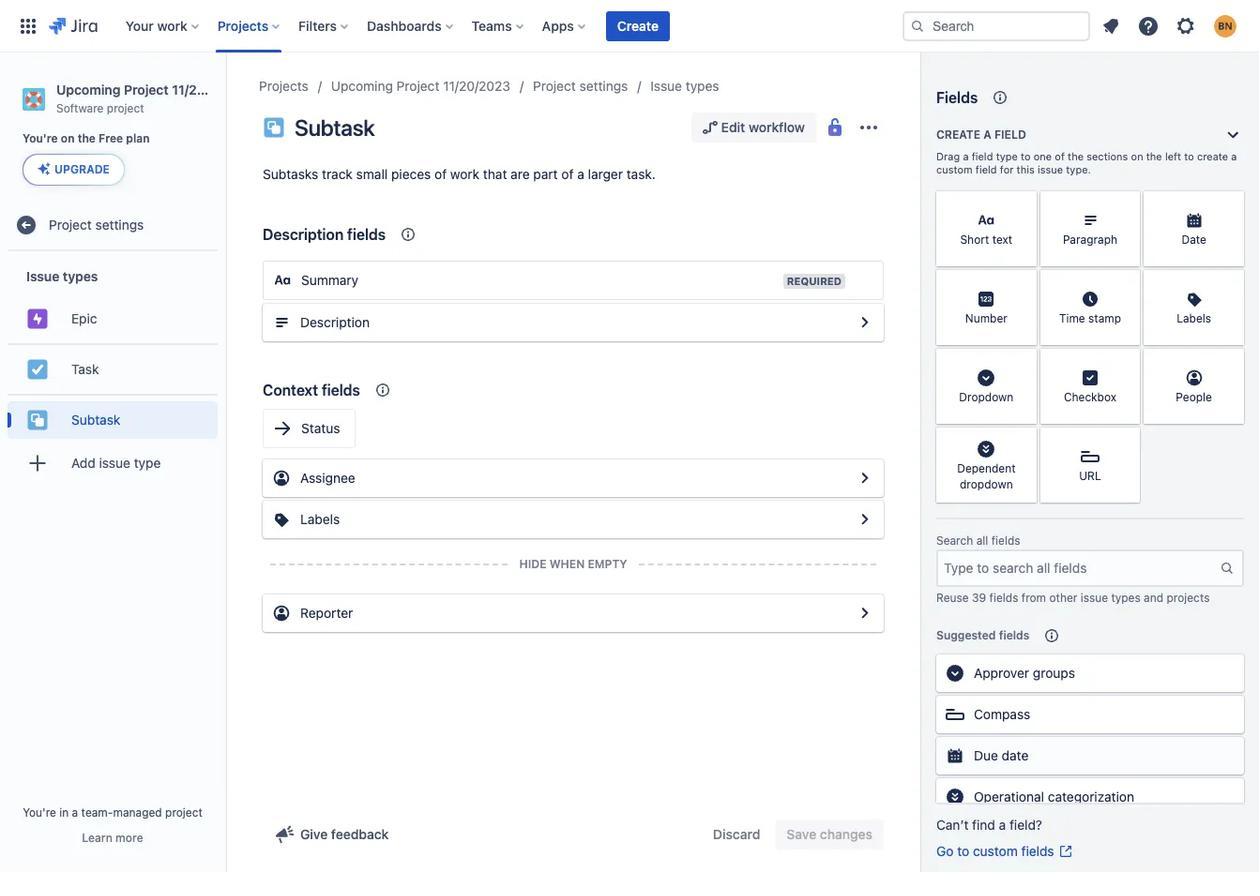 Task type: vqa. For each thing, say whether or not it's contained in the screenshot.


Task type: describe. For each thing, give the bounding box(es) containing it.
free
[[99, 132, 123, 146]]

description button
[[263, 304, 884, 342]]

due
[[974, 748, 999, 764]]

on inside the 'drag a field type to one of the sections on the left to create a custom field for this issue type.'
[[1131, 150, 1144, 162]]

compass
[[974, 707, 1031, 723]]

more information about the suggested fields image
[[1041, 625, 1064, 648]]

search
[[937, 534, 974, 548]]

open field configuration image for assignee
[[854, 509, 877, 531]]

find
[[973, 817, 996, 833]]

assignee button
[[263, 460, 884, 497]]

when
[[550, 558, 585, 572]]

more information about the context fields image for context fields
[[372, 379, 394, 402]]

1 horizontal spatial project settings link
[[533, 75, 628, 98]]

type.
[[1066, 163, 1091, 176]]

Search field
[[903, 11, 1091, 41]]

one
[[1034, 150, 1052, 162]]

settings image
[[1175, 15, 1198, 37]]

from
[[1022, 591, 1047, 605]]

can't find a field?
[[937, 817, 1043, 833]]

add issue type
[[71, 455, 161, 471]]

more information image for short text
[[1012, 193, 1035, 216]]

add issue type image
[[26, 453, 49, 475]]

1 horizontal spatial issue
[[651, 78, 682, 94]]

subtask inside group
[[71, 412, 121, 428]]

0 horizontal spatial to
[[958, 844, 970, 860]]

0 horizontal spatial types
[[63, 268, 98, 284]]

date
[[1002, 748, 1029, 764]]

learn more button
[[82, 832, 143, 847]]

upcoming project 11/20/2023
[[331, 78, 511, 94]]

2 vertical spatial types
[[1112, 591, 1141, 605]]

plan
[[126, 132, 150, 146]]

1 vertical spatial issue types
[[26, 268, 98, 284]]

primary element
[[11, 0, 903, 52]]

in
[[59, 806, 69, 820]]

that
[[483, 166, 507, 182]]

issue types link
[[651, 75, 720, 98]]

dropdown
[[960, 478, 1013, 492]]

go to custom fields link
[[937, 843, 1073, 862]]

empty
[[588, 558, 627, 572]]

subtask group
[[8, 395, 218, 445]]

your
[[126, 17, 154, 33]]

2 horizontal spatial to
[[1185, 150, 1195, 162]]

1 vertical spatial project settings
[[49, 217, 144, 233]]

type inside the 'drag a field type to one of the sections on the left to create a custom field for this issue type.'
[[996, 150, 1018, 162]]

1 horizontal spatial labels
[[1177, 312, 1212, 326]]

approver groups button
[[937, 655, 1245, 693]]

group containing issue types
[[8, 252, 218, 494]]

compass button
[[937, 696, 1245, 734]]

1 horizontal spatial the
[[1068, 150, 1084, 162]]

go to custom fields
[[937, 844, 1055, 860]]

1 horizontal spatial to
[[1021, 150, 1031, 162]]

project inside upcoming project 11/20/2023 software project
[[107, 101, 144, 115]]

team-
[[81, 806, 113, 820]]

pieces
[[391, 166, 431, 182]]

other
[[1050, 591, 1078, 605]]

task.
[[627, 166, 656, 182]]

summary
[[301, 272, 359, 288]]

more information about the fields image
[[989, 86, 1012, 109]]

2 horizontal spatial the
[[1147, 150, 1163, 162]]

more information image for checkbox
[[1116, 351, 1139, 374]]

required
[[787, 275, 842, 287]]

create a field
[[937, 128, 1027, 142]]

give
[[300, 827, 328, 843]]

reporter button
[[263, 595, 884, 633]]

create button
[[606, 11, 670, 41]]

of inside the 'drag a field type to one of the sections on the left to create a custom field for this issue type.'
[[1055, 150, 1065, 162]]

more information image for dropdown
[[1012, 351, 1035, 374]]

edit workflow button
[[691, 113, 817, 143]]

upcoming project 11/20/2023 software project
[[56, 82, 243, 115]]

issue inside the 'drag a field type to one of the sections on the left to create a custom field for this issue type.'
[[1038, 163, 1063, 176]]

1 horizontal spatial types
[[686, 78, 720, 94]]

dependent
[[957, 462, 1016, 476]]

subtasks track small pieces of work that are part of a larger task.
[[263, 166, 656, 182]]

1 horizontal spatial project
[[165, 806, 203, 820]]

small
[[356, 166, 388, 182]]

epic
[[71, 311, 97, 327]]

projects button
[[212, 11, 287, 41]]

drag a field type to one of the sections on the left to create a custom field for this issue type.
[[937, 150, 1237, 176]]

more information image for people
[[1220, 351, 1243, 374]]

categorization
[[1048, 789, 1135, 805]]

more information image for number
[[1012, 272, 1035, 295]]

discard button
[[702, 820, 772, 850]]

managed
[[113, 806, 162, 820]]

open field configuration image for reporter
[[854, 603, 877, 625]]

date
[[1182, 233, 1207, 247]]

projects
[[1167, 591, 1210, 605]]

your work button
[[120, 11, 206, 41]]

upcoming for upcoming project 11/20/2023 software project
[[56, 82, 121, 98]]

notifications image
[[1100, 15, 1123, 37]]

dashboards button
[[361, 11, 461, 41]]

projects for projects link
[[259, 78, 309, 94]]

give feedback button
[[263, 820, 400, 850]]

1 horizontal spatial of
[[562, 166, 574, 182]]

can't
[[937, 817, 969, 833]]

you're in a team-managed project
[[23, 806, 203, 820]]

for
[[1000, 163, 1014, 176]]

project down apps
[[533, 78, 576, 94]]

track
[[322, 166, 353, 182]]

short text
[[961, 233, 1013, 247]]

fields up status
[[322, 382, 360, 399]]

hide
[[519, 558, 547, 572]]

your profile and settings image
[[1215, 15, 1237, 37]]

checkbox
[[1064, 391, 1117, 405]]

filters
[[299, 17, 337, 33]]

go
[[937, 844, 954, 860]]

learn more
[[82, 832, 143, 846]]

labels button
[[263, 501, 884, 539]]

labels inside button
[[300, 512, 340, 527]]

2 horizontal spatial issue
[[1081, 591, 1108, 605]]

Type to search all fields text field
[[939, 552, 1220, 586]]

a right create
[[1232, 150, 1237, 162]]

sidebar navigation image
[[205, 75, 246, 113]]

issue type icon image
[[263, 116, 285, 139]]

software
[[56, 101, 104, 115]]

teams
[[472, 17, 512, 33]]

due date
[[974, 748, 1029, 764]]

more options image
[[858, 116, 880, 139]]

open field configuration image for summary
[[854, 312, 877, 334]]

left
[[1166, 150, 1182, 162]]

1 horizontal spatial settings
[[580, 78, 628, 94]]

more information image for labels
[[1220, 272, 1243, 295]]

short
[[961, 233, 990, 247]]

edit
[[721, 119, 746, 135]]

search image
[[910, 18, 925, 33]]

more information image for paragraph
[[1116, 193, 1139, 216]]

project down the dashboards popup button in the left top of the page
[[397, 78, 440, 94]]

discard
[[713, 827, 761, 843]]

fields up summary
[[347, 226, 386, 243]]

task
[[71, 361, 99, 377]]

hide when empty
[[519, 558, 627, 572]]

a right drag
[[963, 150, 969, 162]]

1 horizontal spatial subtask
[[295, 115, 375, 141]]

more information image for time stamp
[[1116, 272, 1139, 295]]

suggested fields
[[937, 629, 1030, 643]]



Task type: locate. For each thing, give the bounding box(es) containing it.
approver groups
[[974, 665, 1076, 681]]

1 vertical spatial issue
[[26, 268, 59, 284]]

create right apps popup button
[[617, 17, 659, 33]]

epic link
[[8, 301, 218, 338]]

approver
[[974, 665, 1030, 681]]

a down more information about the fields image
[[984, 128, 992, 142]]

1 open field configuration image from the top
[[854, 467, 877, 490]]

0 horizontal spatial settings
[[95, 217, 144, 233]]

to up this
[[1021, 150, 1031, 162]]

0 vertical spatial projects
[[217, 17, 269, 33]]

0 vertical spatial you're
[[23, 132, 58, 146]]

0 vertical spatial more information about the context fields image
[[397, 223, 420, 246]]

0 vertical spatial labels
[[1177, 312, 1212, 326]]

project
[[107, 101, 144, 115], [165, 806, 203, 820]]

0 horizontal spatial 11/20/2023
[[172, 82, 243, 98]]

larger
[[588, 166, 623, 182]]

more information image up the dropdown
[[1012, 351, 1035, 374]]

of right part
[[562, 166, 574, 182]]

create for create
[[617, 17, 659, 33]]

a right the 'find'
[[999, 817, 1006, 833]]

issue down one
[[1038, 163, 1063, 176]]

subtask up add
[[71, 412, 121, 428]]

this
[[1017, 163, 1035, 176]]

1 vertical spatial subtask
[[71, 412, 121, 428]]

1 horizontal spatial upcoming
[[331, 78, 393, 94]]

0 horizontal spatial type
[[134, 455, 161, 471]]

help image
[[1138, 15, 1160, 37]]

types up epic
[[63, 268, 98, 284]]

banner
[[0, 0, 1260, 53]]

0 vertical spatial field
[[995, 128, 1027, 142]]

1 vertical spatial types
[[63, 268, 98, 284]]

11/20/2023 down projects popup button
[[172, 82, 243, 98]]

type
[[996, 150, 1018, 162], [134, 455, 161, 471]]

project inside upcoming project 11/20/2023 software project
[[124, 82, 169, 98]]

a right in
[[72, 806, 78, 820]]

open field configuration image
[[854, 312, 877, 334], [854, 509, 877, 531]]

2 horizontal spatial of
[[1055, 150, 1065, 162]]

1 you're from the top
[[23, 132, 58, 146]]

field left for
[[976, 163, 997, 176]]

more information about the context fields image right 'context fields'
[[372, 379, 394, 402]]

projects for projects popup button
[[217, 17, 269, 33]]

open field configuration image
[[854, 467, 877, 490], [854, 603, 877, 625]]

0 vertical spatial project settings
[[533, 78, 628, 94]]

you're left in
[[23, 806, 56, 820]]

of right pieces
[[435, 166, 447, 182]]

0 horizontal spatial project
[[107, 101, 144, 115]]

add
[[71, 455, 96, 471]]

url
[[1080, 470, 1102, 484]]

issue
[[1038, 163, 1063, 176], [99, 455, 130, 471], [1081, 591, 1108, 605]]

settings down the create button
[[580, 78, 628, 94]]

custom inside the "go to custom fields" link
[[973, 844, 1018, 860]]

add issue type button
[[8, 445, 218, 483]]

upgrade button
[[23, 155, 124, 185]]

more information image for dependent dropdown
[[1012, 430, 1035, 452]]

time stamp
[[1060, 312, 1122, 326]]

description up summary
[[263, 226, 344, 243]]

types up edit workflow button
[[686, 78, 720, 94]]

this link will be opened in a new tab image
[[1058, 845, 1073, 860]]

you're for you're on the free plan
[[23, 132, 58, 146]]

drag
[[937, 150, 960, 162]]

0 horizontal spatial of
[[435, 166, 447, 182]]

upcoming for upcoming project 11/20/2023
[[331, 78, 393, 94]]

0 vertical spatial more information image
[[1220, 193, 1243, 216]]

0 horizontal spatial issue types
[[26, 268, 98, 284]]

project settings link down "upgrade"
[[8, 207, 218, 244]]

0 vertical spatial issue
[[1038, 163, 1063, 176]]

open field configuration image inside description button
[[854, 312, 877, 334]]

0 horizontal spatial labels
[[300, 512, 340, 527]]

1 horizontal spatial more information about the context fields image
[[397, 223, 420, 246]]

0 vertical spatial custom
[[937, 163, 973, 176]]

0 horizontal spatial issue
[[26, 268, 59, 284]]

create inside button
[[617, 17, 659, 33]]

due date button
[[937, 738, 1245, 775]]

0 horizontal spatial the
[[78, 132, 96, 146]]

description for description fields
[[263, 226, 344, 243]]

0 horizontal spatial create
[[617, 17, 659, 33]]

open field configuration image inside assignee button
[[854, 467, 877, 490]]

to right go
[[958, 844, 970, 860]]

create
[[1198, 150, 1229, 162]]

reuse 39 fields from other issue types and projects
[[937, 591, 1210, 605]]

1 open field configuration image from the top
[[854, 312, 877, 334]]

description for description
[[300, 314, 370, 330]]

types left and
[[1112, 591, 1141, 605]]

0 vertical spatial subtask
[[295, 115, 375, 141]]

field for create
[[995, 128, 1027, 142]]

filters button
[[293, 11, 356, 41]]

time
[[1060, 312, 1086, 326]]

issue types down the create button
[[651, 78, 720, 94]]

stamp
[[1089, 312, 1122, 326]]

2 open field configuration image from the top
[[854, 509, 877, 531]]

open field configuration image inside reporter button
[[854, 603, 877, 625]]

custom inside the 'drag a field type to one of the sections on the left to create a custom field for this issue type.'
[[937, 163, 973, 176]]

issue types up epic
[[26, 268, 98, 284]]

work inside popup button
[[157, 17, 187, 33]]

dashboards
[[367, 17, 442, 33]]

projects up issue type icon
[[259, 78, 309, 94]]

and
[[1144, 591, 1164, 605]]

description down summary
[[300, 314, 370, 330]]

projects inside popup button
[[217, 17, 269, 33]]

1 horizontal spatial issue types
[[651, 78, 720, 94]]

your work
[[126, 17, 187, 33]]

field down create a field
[[972, 150, 993, 162]]

1 horizontal spatial work
[[450, 166, 480, 182]]

to right left in the top right of the page
[[1185, 150, 1195, 162]]

project up plan
[[124, 82, 169, 98]]

0 vertical spatial types
[[686, 78, 720, 94]]

operational categorization
[[974, 789, 1135, 805]]

project down upgrade button
[[49, 217, 92, 233]]

1 vertical spatial more information about the context fields image
[[372, 379, 394, 402]]

more information about the context fields image for description fields
[[397, 223, 420, 246]]

1 vertical spatial you're
[[23, 806, 56, 820]]

project settings link down apps popup button
[[533, 75, 628, 98]]

appswitcher icon image
[[17, 15, 39, 37]]

work right your
[[157, 17, 187, 33]]

0 vertical spatial create
[[617, 17, 659, 33]]

more information image for date
[[1220, 193, 1243, 216]]

1 vertical spatial create
[[937, 128, 981, 142]]

1 vertical spatial on
[[1131, 150, 1144, 162]]

0 vertical spatial open field configuration image
[[854, 312, 877, 334]]

the up type.
[[1068, 150, 1084, 162]]

custom down can't find a field?
[[973, 844, 1018, 860]]

fields left this link will be opened in a new tab image
[[1022, 844, 1055, 860]]

labels down "assignee"
[[300, 512, 340, 527]]

subtask link
[[8, 402, 218, 440]]

1 vertical spatial labels
[[300, 512, 340, 527]]

upcoming inside upcoming project 11/20/2023 software project
[[56, 82, 121, 98]]

1 horizontal spatial on
[[1131, 150, 1144, 162]]

upcoming down filters dropdown button on the top of the page
[[331, 78, 393, 94]]

fields left more information about the suggested fields image
[[999, 629, 1030, 643]]

0 horizontal spatial project settings
[[49, 217, 144, 233]]

status
[[301, 420, 340, 436]]

1 horizontal spatial type
[[996, 150, 1018, 162]]

0 horizontal spatial upcoming
[[56, 82, 121, 98]]

0 vertical spatial project
[[107, 101, 144, 115]]

11/20/2023 inside upcoming project 11/20/2023 software project
[[172, 82, 243, 98]]

projects link
[[259, 75, 309, 98]]

0 vertical spatial settings
[[580, 78, 628, 94]]

issue right add
[[99, 455, 130, 471]]

of right one
[[1055, 150, 1065, 162]]

all
[[977, 534, 989, 548]]

subtasks
[[263, 166, 318, 182]]

0 vertical spatial issue
[[651, 78, 682, 94]]

type inside button
[[134, 455, 161, 471]]

upcoming project 11/20/2023 link
[[331, 75, 511, 98]]

0 horizontal spatial work
[[157, 17, 187, 33]]

1 vertical spatial projects
[[259, 78, 309, 94]]

on up upgrade button
[[61, 132, 75, 146]]

1 vertical spatial type
[[134, 455, 161, 471]]

search all fields
[[937, 534, 1021, 548]]

1 vertical spatial description
[[300, 314, 370, 330]]

operational
[[974, 789, 1045, 805]]

custom down drag
[[937, 163, 973, 176]]

fields inside the "go to custom fields" link
[[1022, 844, 1055, 860]]

more information image up the dependent
[[1012, 430, 1035, 452]]

projects
[[217, 17, 269, 33], [259, 78, 309, 94]]

1 vertical spatial settings
[[95, 217, 144, 233]]

dropdown
[[959, 391, 1014, 405]]

description fields
[[263, 226, 386, 243]]

1 vertical spatial project settings link
[[8, 207, 218, 244]]

issue types
[[651, 78, 720, 94], [26, 268, 98, 284]]

on right sections
[[1131, 150, 1144, 162]]

1 vertical spatial more information image
[[1012, 351, 1035, 374]]

the left "free"
[[78, 132, 96, 146]]

more information image
[[1220, 193, 1243, 216], [1012, 351, 1035, 374], [1012, 430, 1035, 452]]

suggested
[[937, 629, 996, 643]]

0 vertical spatial work
[[157, 17, 187, 33]]

on
[[61, 132, 75, 146], [1131, 150, 1144, 162]]

jira image
[[49, 15, 97, 37], [49, 15, 97, 37]]

2 vertical spatial issue
[[1081, 591, 1108, 605]]

work left that
[[450, 166, 480, 182]]

create for create a field
[[937, 128, 981, 142]]

fields
[[937, 89, 978, 106]]

0 horizontal spatial on
[[61, 132, 75, 146]]

more
[[116, 832, 143, 846]]

0 vertical spatial issue types
[[651, 78, 720, 94]]

upgrade
[[54, 163, 110, 177]]

text
[[993, 233, 1013, 247]]

feedback
[[331, 827, 389, 843]]

project settings down "upgrade"
[[49, 217, 144, 233]]

groups
[[1033, 665, 1076, 681]]

2 horizontal spatial types
[[1112, 591, 1141, 605]]

create
[[617, 17, 659, 33], [937, 128, 981, 142]]

dependent dropdown
[[957, 462, 1016, 492]]

11/20/2023 for upcoming project 11/20/2023 software project
[[172, 82, 243, 98]]

more information about the context fields image
[[397, 223, 420, 246], [372, 379, 394, 402]]

description inside description button
[[300, 314, 370, 330]]

create up drag
[[937, 128, 981, 142]]

banner containing your work
[[0, 0, 1260, 53]]

you're for you're in a team-managed project
[[23, 806, 56, 820]]

settings
[[580, 78, 628, 94], [95, 217, 144, 233]]

1 vertical spatial work
[[450, 166, 480, 182]]

teams button
[[466, 11, 531, 41]]

issue inside button
[[99, 455, 130, 471]]

description
[[263, 226, 344, 243], [300, 314, 370, 330]]

more information image down create
[[1220, 193, 1243, 216]]

0 vertical spatial on
[[61, 132, 75, 146]]

paragraph
[[1063, 233, 1118, 247]]

1 vertical spatial project
[[165, 806, 203, 820]]

0 horizontal spatial issue
[[99, 455, 130, 471]]

0 horizontal spatial more information about the context fields image
[[372, 379, 394, 402]]

learn
[[82, 832, 112, 846]]

operational categorization button
[[937, 779, 1245, 817]]

the left left in the top right of the page
[[1147, 150, 1163, 162]]

reuse
[[937, 591, 969, 605]]

11/20/2023 for upcoming project 11/20/2023
[[443, 78, 511, 94]]

0 horizontal spatial subtask
[[71, 412, 121, 428]]

1 horizontal spatial issue
[[1038, 163, 1063, 176]]

group
[[8, 252, 218, 494]]

open field configuration image inside labels button
[[854, 509, 877, 531]]

more information about the context fields image down pieces
[[397, 223, 420, 246]]

2 vertical spatial more information image
[[1012, 430, 1035, 452]]

type up for
[[996, 150, 1018, 162]]

apps button
[[537, 11, 593, 41]]

fields right 39
[[990, 591, 1019, 605]]

1 vertical spatial custom
[[973, 844, 1018, 860]]

0 horizontal spatial project settings link
[[8, 207, 218, 244]]

2 vertical spatial field
[[976, 163, 997, 176]]

1 horizontal spatial project settings
[[533, 78, 628, 94]]

project up plan
[[107, 101, 144, 115]]

subtask
[[295, 115, 375, 141], [71, 412, 121, 428]]

to
[[1021, 150, 1031, 162], [1185, 150, 1195, 162], [958, 844, 970, 860]]

types
[[686, 78, 720, 94], [63, 268, 98, 284], [1112, 591, 1141, 605]]

upcoming
[[331, 78, 393, 94], [56, 82, 121, 98]]

type down subtask link at left
[[134, 455, 161, 471]]

project settings down apps popup button
[[533, 78, 628, 94]]

project right managed
[[165, 806, 203, 820]]

field?
[[1010, 817, 1043, 833]]

1 vertical spatial open field configuration image
[[854, 603, 877, 625]]

11/20/2023 down teams
[[443, 78, 511, 94]]

issue
[[651, 78, 682, 94], [26, 268, 59, 284]]

issue right other
[[1081, 591, 1108, 605]]

labels up people
[[1177, 312, 1212, 326]]

1 vertical spatial open field configuration image
[[854, 509, 877, 531]]

projects up the sidebar navigation icon
[[217, 17, 269, 33]]

0 vertical spatial description
[[263, 226, 344, 243]]

task link
[[8, 351, 218, 389]]

0 vertical spatial type
[[996, 150, 1018, 162]]

settings down "upgrade"
[[95, 217, 144, 233]]

fields right all
[[992, 534, 1021, 548]]

project settings
[[533, 78, 628, 94], [49, 217, 144, 233]]

0 vertical spatial project settings link
[[533, 75, 628, 98]]

you're up upgrade button
[[23, 132, 58, 146]]

1 vertical spatial issue
[[99, 455, 130, 471]]

1 horizontal spatial create
[[937, 128, 981, 142]]

subtask up "track"
[[295, 115, 375, 141]]

1 vertical spatial field
[[972, 150, 993, 162]]

part
[[533, 166, 558, 182]]

field up for
[[995, 128, 1027, 142]]

open field configuration image for assignee
[[854, 467, 877, 490]]

upcoming up software
[[56, 82, 121, 98]]

issue up epic 'link'
[[26, 268, 59, 284]]

1 horizontal spatial 11/20/2023
[[443, 78, 511, 94]]

a left larger
[[577, 166, 585, 182]]

0 vertical spatial open field configuration image
[[854, 467, 877, 490]]

2 you're from the top
[[23, 806, 56, 820]]

issue down the create button
[[651, 78, 682, 94]]

of
[[1055, 150, 1065, 162], [435, 166, 447, 182], [562, 166, 574, 182]]

more information image
[[1012, 193, 1035, 216], [1116, 193, 1139, 216], [1012, 272, 1035, 295], [1116, 272, 1139, 295], [1220, 272, 1243, 295], [1116, 351, 1139, 374], [1220, 351, 1243, 374]]

field for drag
[[972, 150, 993, 162]]

2 open field configuration image from the top
[[854, 603, 877, 625]]



